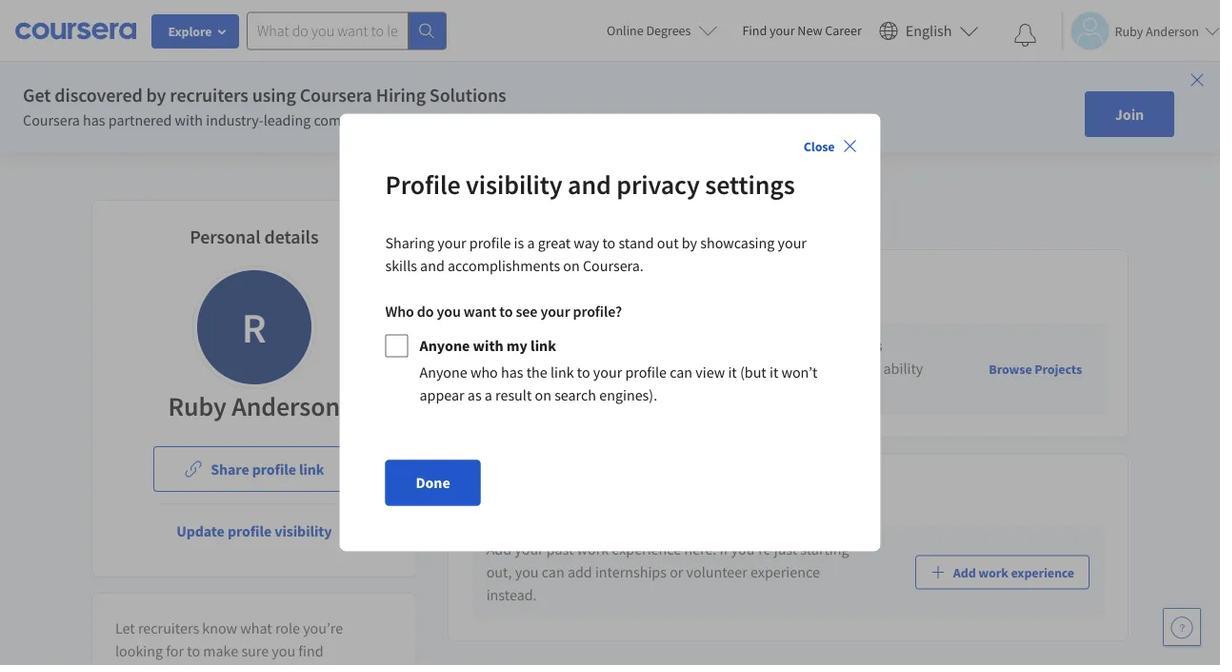 Task type: describe. For each thing, give the bounding box(es) containing it.
details
[[264, 225, 319, 249]]

and inside the sharing your profile is a great way to stand out by showcasing your skills and accomplishments on coursera.
[[420, 257, 445, 276]]

as
[[467, 386, 482, 405]]

technical
[[733, 360, 791, 379]]

showcasing
[[700, 234, 775, 253]]

work history
[[471, 479, 574, 503]]

(but
[[740, 363, 766, 382]]

sure
[[241, 642, 269, 661]]

you inside profile visibility and privacy settings 'dialog'
[[437, 302, 461, 321]]

anderson
[[232, 390, 340, 423]]

internships
[[595, 564, 667, 583]]

relevant
[[770, 337, 826, 356]]

a inside the sharing your profile is a great way to stand out by showcasing your skills and accomplishments on coursera.
[[527, 234, 535, 253]]

your up here
[[555, 337, 586, 356]]

get discovered by recruiters using coursera hiring solutions coursera has partnered with industry-leading companies looking to fill open entry-level positions.
[[23, 83, 642, 130]]

expertise
[[794, 360, 853, 379]]

share
[[211, 460, 249, 479]]

add work experience button
[[915, 556, 1090, 590]]

fill
[[453, 110, 469, 130]]

profile visibility and privacy settings dialog
[[340, 114, 881, 552]]

solutions
[[429, 83, 506, 107]]

leading
[[264, 110, 311, 130]]

coursera.
[[583, 257, 644, 276]]

experience
[[447, 200, 572, 234]]

on inside anyone who has the link to your profile can view it (but it won't appear as a result on search engines).
[[535, 386, 551, 405]]

just
[[774, 541, 797, 560]]

find your new career
[[742, 22, 862, 39]]

personal details
[[190, 225, 319, 249]]

work
[[471, 479, 513, 503]]

who do you want to see your profile?
[[385, 302, 622, 321]]

1 vertical spatial projects
[[515, 360, 566, 379]]

anyone for anyone who has the link to your profile can view it (but it won't appear as a result on search engines).
[[420, 363, 467, 382]]

positions.
[[580, 110, 642, 130]]

instead.
[[486, 586, 537, 605]]

1 it from the left
[[728, 363, 737, 382]]

recruiters inside showcase your skills to recruiters with job-relevant projects add projects here to demonstrate your technical expertise and ability to solve real-world problems.
[[643, 337, 708, 356]]

link inside button
[[299, 460, 324, 479]]

work inside the add your past work experience here. if you're just starting out, you can add internships or volunteer experience instead.
[[577, 541, 609, 560]]

job-
[[744, 337, 770, 356]]

looking inside let recruiters know what role you're looking for to make sure you find opportunities that are right for you.
[[115, 642, 163, 661]]

engines).
[[599, 386, 657, 405]]

past
[[547, 541, 574, 560]]

add for add work experience
[[953, 565, 976, 582]]

get
[[23, 83, 51, 107]]

profile?
[[573, 302, 622, 321]]

result
[[495, 386, 532, 405]]

by inside get discovered by recruiters using coursera hiring solutions coursera has partnered with industry-leading companies looking to fill open entry-level positions.
[[146, 83, 166, 107]]

has inside get discovered by recruiters using coursera hiring solutions coursera has partnered with industry-leading companies looking to fill open entry-level positions.
[[83, 110, 105, 130]]

you.
[[312, 665, 339, 666]]

know
[[202, 619, 237, 638]]

1 horizontal spatial for
[[291, 665, 309, 666]]

history
[[517, 479, 574, 503]]

here
[[569, 360, 598, 379]]

r
[[242, 301, 266, 354]]

on inside the sharing your profile is a great way to stand out by showcasing your skills and accomplishments on coursera.
[[563, 257, 580, 276]]

showcase your skills to recruiters with job-relevant projects add projects here to demonstrate your technical expertise and ability to solve real-world problems.
[[486, 337, 923, 402]]

using
[[252, 83, 296, 107]]

close
[[804, 138, 835, 155]]

visibility inside button
[[274, 522, 332, 541]]

starting
[[800, 541, 849, 560]]

you for let recruiters know what role you're looking for to make sure you find opportunities that are right for you.
[[272, 642, 295, 661]]

out
[[657, 234, 679, 253]]

view
[[696, 363, 725, 382]]

stand
[[619, 234, 654, 253]]

companies
[[314, 110, 383, 130]]

you for add your past work experience here. if you're just starting out, you can add internships or volunteer experience instead.
[[515, 564, 539, 583]]

entry-
[[508, 110, 547, 130]]

career
[[825, 22, 862, 39]]

if
[[720, 541, 728, 560]]

sharing your profile is a great way to stand out by showcasing your skills and accomplishments on coursera.
[[385, 234, 807, 276]]

recruiters inside get discovered by recruiters using coursera hiring solutions coursera has partnered with industry-leading companies looking to fill open entry-level positions.
[[170, 83, 248, 107]]

your inside anyone who has the link to your profile can view it (but it won't appear as a result on search engines).
[[593, 363, 622, 382]]

help center image
[[1171, 616, 1193, 639]]

or
[[670, 564, 683, 583]]

problems.
[[607, 383, 672, 402]]

r button
[[192, 266, 316, 390]]

to right the as
[[486, 383, 500, 402]]

great
[[538, 234, 571, 253]]

done
[[416, 474, 450, 493]]

2 it from the left
[[770, 363, 778, 382]]

find
[[298, 642, 323, 661]]

coursera image
[[15, 15, 136, 46]]

appear
[[420, 386, 464, 405]]

looking inside get discovered by recruiters using coursera hiring solutions coursera has partnered with industry-leading companies looking to fill open entry-level positions.
[[386, 110, 434, 130]]

add for add your past work experience here. if you're just starting out, you can add internships or volunteer experience instead.
[[486, 541, 512, 560]]

the
[[526, 363, 547, 382]]

to inside the sharing your profile is a great way to stand out by showcasing your skills and accomplishments on coursera.
[[602, 234, 616, 253]]

1 vertical spatial coursera
[[23, 110, 80, 130]]

see
[[516, 302, 537, 321]]

let recruiters know what role you're looking for to make sure you find opportunities that are right for you.
[[115, 619, 343, 666]]

skills inside the sharing your profile is a great way to stand out by showcasing your skills and accomplishments on coursera.
[[385, 257, 417, 276]]

solve
[[503, 383, 536, 402]]

projects inside button
[[1035, 361, 1082, 378]]

privacy
[[616, 168, 700, 201]]

share profile link button
[[153, 447, 355, 492]]

add inside showcase your skills to recruiters with job-relevant projects add projects here to demonstrate your technical expertise and ability to solve real-world problems.
[[486, 360, 512, 379]]

are
[[234, 665, 255, 666]]

link inside anyone who has the link to your profile can view it (but it won't appear as a result on search engines).
[[550, 363, 574, 382]]

profile inside the sharing your profile is a great way to stand out by showcasing your skills and accomplishments on coursera.
[[469, 234, 511, 253]]



Task type: vqa. For each thing, say whether or not it's contained in the screenshot.
11:59 inside the ASSIGNMENT #1: THE RANDOM ASSIGNMENT ASSIGNMENT DUE DEC 31, 11:59 PM CST GRADED QUIZ
no



Task type: locate. For each thing, give the bounding box(es) containing it.
1 vertical spatial can
[[542, 564, 564, 583]]

can
[[670, 363, 693, 382], [542, 564, 564, 583]]

0 horizontal spatial for
[[166, 642, 184, 661]]

coursera down get
[[23, 110, 80, 130]]

to inside let recruiters know what role you're looking for to make sure you find opportunities that are right for you.
[[187, 642, 200, 661]]

work inside button
[[978, 565, 1008, 582]]

0 vertical spatial for
[[166, 642, 184, 661]]

0 vertical spatial anyone
[[420, 337, 470, 356]]

and
[[568, 168, 611, 201], [420, 257, 445, 276], [856, 360, 880, 379]]

recruiters
[[170, 83, 248, 107], [643, 337, 708, 356], [138, 619, 199, 638]]

add inside add work experience button
[[953, 565, 976, 582]]

opportunities
[[115, 665, 202, 666]]

1 horizontal spatial work
[[978, 565, 1008, 582]]

2 vertical spatial recruiters
[[138, 619, 199, 638]]

1 horizontal spatial experience
[[750, 564, 820, 583]]

0 horizontal spatial projects
[[515, 360, 566, 379]]

profile up accomplishments
[[469, 234, 511, 253]]

projects
[[471, 275, 537, 299], [1035, 361, 1082, 378]]

0 vertical spatial add
[[486, 360, 512, 379]]

hiring
[[376, 83, 426, 107]]

for down find
[[291, 665, 309, 666]]

show notifications image
[[1014, 24, 1037, 47]]

has inside anyone who has the link to your profile can view it (but it won't appear as a result on search engines).
[[501, 363, 523, 382]]

my
[[507, 337, 528, 356]]

0 vertical spatial you
[[437, 302, 461, 321]]

add inside the add your past work experience here. if you're just starting out, you can add internships or volunteer experience instead.
[[486, 541, 512, 560]]

1 vertical spatial work
[[978, 565, 1008, 582]]

0 vertical spatial visibility
[[466, 168, 563, 201]]

experience
[[612, 541, 681, 560], [750, 564, 820, 583], [1011, 565, 1074, 582]]

by inside the sharing your profile is a great way to stand out by showcasing your skills and accomplishments on coursera.
[[682, 234, 697, 253]]

1 horizontal spatial it
[[770, 363, 778, 382]]

1 horizontal spatial and
[[568, 168, 611, 201]]

ruby
[[168, 390, 226, 423]]

2 horizontal spatial with
[[711, 337, 741, 356]]

your right showcasing
[[778, 234, 807, 253]]

1 horizontal spatial coursera
[[300, 83, 372, 107]]

1 horizontal spatial you're
[[731, 541, 771, 560]]

who
[[385, 302, 414, 321]]

0 vertical spatial projects
[[829, 337, 882, 356]]

want
[[464, 302, 496, 321]]

0 horizontal spatial has
[[83, 110, 105, 130]]

2 horizontal spatial experience
[[1011, 565, 1074, 582]]

0 vertical spatial you're
[[731, 541, 771, 560]]

you're
[[731, 541, 771, 560], [303, 619, 343, 638]]

ruby anderson
[[168, 390, 340, 423]]

with inside get discovered by recruiters using coursera hiring solutions coursera has partnered with industry-leading companies looking to fill open entry-level positions.
[[175, 110, 203, 130]]

with left industry-
[[175, 110, 203, 130]]

role
[[275, 619, 300, 638]]

your right sharing
[[437, 234, 466, 253]]

add work experience
[[953, 565, 1074, 582]]

done button
[[385, 460, 481, 506]]

1 vertical spatial add
[[486, 541, 512, 560]]

0 vertical spatial on
[[563, 257, 580, 276]]

anyone down 'do'
[[420, 337, 470, 356]]

1 horizontal spatial can
[[670, 363, 693, 382]]

projects up who do you want to see your profile?
[[471, 275, 537, 299]]

0 horizontal spatial can
[[542, 564, 564, 583]]

1 horizontal spatial visibility
[[466, 168, 563, 201]]

is
[[514, 234, 524, 253]]

here.
[[684, 541, 717, 560]]

you inside the add your past work experience here. if you're just starting out, you can add internships or volunteer experience instead.
[[515, 564, 539, 583]]

english button
[[871, 0, 986, 62]]

0 horizontal spatial on
[[535, 386, 551, 405]]

browse
[[989, 361, 1032, 378]]

0 vertical spatial a
[[527, 234, 535, 253]]

to inside anyone who has the link to your profile can view it (but it won't appear as a result on search engines).
[[577, 363, 590, 382]]

0 horizontal spatial skills
[[385, 257, 417, 276]]

to right way
[[602, 234, 616, 253]]

add
[[568, 564, 592, 583]]

accomplishments
[[448, 257, 560, 276]]

1 vertical spatial anyone
[[420, 363, 467, 382]]

english
[[906, 21, 952, 40]]

skills down sharing
[[385, 257, 417, 276]]

1 vertical spatial skills
[[589, 337, 623, 356]]

0 vertical spatial looking
[[386, 110, 434, 130]]

to inside get discovered by recruiters using coursera hiring solutions coursera has partnered with industry-leading companies looking to fill open entry-level positions.
[[437, 110, 450, 130]]

2 horizontal spatial you
[[515, 564, 539, 583]]

projects right browse
[[1035, 361, 1082, 378]]

that
[[205, 665, 231, 666]]

1 horizontal spatial skills
[[589, 337, 623, 356]]

1 vertical spatial you
[[515, 564, 539, 583]]

close button
[[796, 129, 865, 163]]

1 horizontal spatial with
[[473, 337, 503, 356]]

you inside let recruiters know what role you're looking for to make sure you find opportunities that are right for you.
[[272, 642, 295, 661]]

has down 'discovered'
[[83, 110, 105, 130]]

0 vertical spatial coursera
[[300, 83, 372, 107]]

profile
[[385, 168, 461, 201]]

projects up real-
[[515, 360, 566, 379]]

recruiters inside let recruiters know what role you're looking for to make sure you find opportunities that are right for you.
[[138, 619, 199, 638]]

can down past
[[542, 564, 564, 583]]

projects
[[829, 337, 882, 356], [515, 360, 566, 379]]

link up real-
[[550, 363, 574, 382]]

browse projects button
[[981, 352, 1090, 386]]

discovered
[[55, 83, 143, 107]]

None search field
[[247, 12, 447, 50]]

profile up problems.
[[625, 363, 667, 382]]

visibility down share profile link
[[274, 522, 332, 541]]

can left view
[[670, 363, 693, 382]]

2 vertical spatial and
[[856, 360, 880, 379]]

demonstrate
[[617, 360, 698, 379]]

you up instead.
[[515, 564, 539, 583]]

1 horizontal spatial on
[[563, 257, 580, 276]]

2 anyone from the top
[[420, 363, 467, 382]]

has up solve
[[501, 363, 523, 382]]

0 horizontal spatial with
[[175, 110, 203, 130]]

visibility up is
[[466, 168, 563, 201]]

profile right update
[[228, 522, 272, 541]]

settings
[[705, 168, 795, 201]]

1 horizontal spatial a
[[527, 234, 535, 253]]

to
[[437, 110, 450, 130], [602, 234, 616, 253], [499, 302, 513, 321], [626, 337, 640, 356], [601, 360, 614, 379], [577, 363, 590, 382], [486, 383, 500, 402], [187, 642, 200, 661]]

level
[[546, 110, 577, 130]]

ability
[[883, 360, 923, 379]]

link right my
[[531, 337, 556, 356]]

your left (but
[[701, 360, 730, 379]]

your right "find"
[[770, 22, 795, 39]]

to left see
[[499, 302, 513, 321]]

with up who
[[473, 337, 503, 356]]

1 vertical spatial and
[[420, 257, 445, 276]]

looking down hiring
[[386, 110, 434, 130]]

1 vertical spatial has
[[501, 363, 523, 382]]

0 vertical spatial projects
[[471, 275, 537, 299]]

0 vertical spatial by
[[146, 83, 166, 107]]

0 horizontal spatial visibility
[[274, 522, 332, 541]]

a
[[527, 234, 535, 253], [485, 386, 492, 405]]

out,
[[486, 564, 512, 583]]

anyone who has the link to your profile can view it (but it won't appear as a result on search engines).
[[420, 363, 818, 405]]

with up view
[[711, 337, 741, 356]]

0 vertical spatial work
[[577, 541, 609, 560]]

recruiters up industry-
[[170, 83, 248, 107]]

anyone inside anyone who has the link to your profile can view it (but it won't appear as a result on search engines).
[[420, 363, 467, 382]]

1 vertical spatial on
[[535, 386, 551, 405]]

can inside anyone who has the link to your profile can view it (but it won't appear as a result on search engines).
[[670, 363, 693, 382]]

profile visibility and privacy settings
[[385, 168, 795, 201]]

anyone up appear on the left bottom
[[420, 363, 467, 382]]

it
[[728, 363, 737, 382], [770, 363, 778, 382]]

it left (but
[[728, 363, 737, 382]]

profile
[[469, 234, 511, 253], [625, 363, 667, 382], [252, 460, 296, 479], [228, 522, 272, 541]]

right
[[258, 665, 288, 666]]

to left make
[[187, 642, 200, 661]]

open
[[472, 110, 505, 130]]

skills inside showcase your skills to recruiters with job-relevant projects add projects here to demonstrate your technical expertise and ability to solve real-world problems.
[[589, 337, 623, 356]]

1 vertical spatial you're
[[303, 619, 343, 638]]

you're right if
[[731, 541, 771, 560]]

by up partnered
[[146, 83, 166, 107]]

visibility
[[466, 168, 563, 201], [274, 522, 332, 541]]

make
[[203, 642, 238, 661]]

0 vertical spatial can
[[670, 363, 693, 382]]

what
[[240, 619, 272, 638]]

1 vertical spatial link
[[550, 363, 574, 382]]

a inside anyone who has the link to your profile can view it (but it won't appear as a result on search engines).
[[485, 386, 492, 405]]

skills up here
[[589, 337, 623, 356]]

1 horizontal spatial has
[[501, 363, 523, 382]]

1 anyone from the top
[[420, 337, 470, 356]]

1 vertical spatial projects
[[1035, 361, 1082, 378]]

experience inside button
[[1011, 565, 1074, 582]]

2 vertical spatial link
[[299, 460, 324, 479]]

with inside showcase your skills to recruiters with job-relevant projects add projects here to demonstrate your technical expertise and ability to solve real-world problems.
[[711, 337, 741, 356]]

do
[[417, 302, 434, 321]]

profile inside anyone who has the link to your profile can view it (but it won't appear as a result on search engines).
[[625, 363, 667, 382]]

industry-
[[206, 110, 264, 130]]

you
[[437, 302, 461, 321], [515, 564, 539, 583], [272, 642, 295, 661]]

won't
[[781, 363, 818, 382]]

update profile visibility
[[176, 522, 332, 541]]

0 horizontal spatial looking
[[115, 642, 163, 661]]

can inside the add your past work experience here. if you're just starting out, you can add internships or volunteer experience instead.
[[542, 564, 564, 583]]

on
[[563, 257, 580, 276], [535, 386, 551, 405]]

0 horizontal spatial experience
[[612, 541, 681, 560]]

anyone for anyone with my link
[[420, 337, 470, 356]]

2 vertical spatial add
[[953, 565, 976, 582]]

0 vertical spatial skills
[[385, 257, 417, 276]]

recruiters up 'demonstrate'
[[643, 337, 708, 356]]

0 horizontal spatial and
[[420, 257, 445, 276]]

for
[[166, 642, 184, 661], [291, 665, 309, 666]]

showcase
[[486, 337, 552, 356]]

you right 'do'
[[437, 302, 461, 321]]

coursera up companies at the left top of page
[[300, 83, 372, 107]]

1 horizontal spatial projects
[[829, 337, 882, 356]]

0 horizontal spatial you
[[272, 642, 295, 661]]

1 vertical spatial looking
[[115, 642, 163, 661]]

2 vertical spatial you
[[272, 642, 295, 661]]

volunteer
[[686, 564, 747, 583]]

0 vertical spatial link
[[531, 337, 556, 356]]

and inside showcase your skills to recruiters with job-relevant projects add projects here to demonstrate your technical expertise and ability to solve real-world problems.
[[856, 360, 880, 379]]

it right (but
[[770, 363, 778, 382]]

who
[[470, 363, 498, 382]]

1 horizontal spatial you
[[437, 302, 461, 321]]

1 vertical spatial recruiters
[[643, 337, 708, 356]]

0 vertical spatial recruiters
[[170, 83, 248, 107]]

and up way
[[568, 168, 611, 201]]

1 vertical spatial for
[[291, 665, 309, 666]]

search
[[554, 386, 596, 405]]

update
[[176, 522, 225, 541]]

link
[[531, 337, 556, 356], [550, 363, 574, 382], [299, 460, 324, 479]]

you up right
[[272, 642, 295, 661]]

1 horizontal spatial by
[[682, 234, 697, 253]]

you're inside let recruiters know what role you're looking for to make sure you find opportunities that are right for you.
[[303, 619, 343, 638]]

you're up find
[[303, 619, 343, 638]]

on down 'the'
[[535, 386, 551, 405]]

and down sharing
[[420, 257, 445, 276]]

looking up opportunities
[[115, 642, 163, 661]]

a right is
[[527, 234, 535, 253]]

1 vertical spatial a
[[485, 386, 492, 405]]

0 horizontal spatial projects
[[471, 275, 537, 299]]

sharing
[[385, 234, 434, 253]]

find
[[742, 22, 767, 39]]

1 horizontal spatial projects
[[1035, 361, 1082, 378]]

to left the fill
[[437, 110, 450, 130]]

recruiters up opportunities
[[138, 619, 199, 638]]

profile right share
[[252, 460, 296, 479]]

a right the as
[[485, 386, 492, 405]]

0 horizontal spatial a
[[485, 386, 492, 405]]

0 horizontal spatial it
[[728, 363, 737, 382]]

to up 'demonstrate'
[[626, 337, 640, 356]]

update profile visibility button
[[161, 509, 347, 554]]

for up opportunities
[[166, 642, 184, 661]]

you're inside the add your past work experience here. if you're just starting out, you can add internships or volunteer experience instead.
[[731, 541, 771, 560]]

anyone with my link element
[[385, 327, 835, 415]]

your left past
[[515, 541, 544, 560]]

and left the 'ability'
[[856, 360, 880, 379]]

0 vertical spatial has
[[83, 110, 105, 130]]

0 horizontal spatial coursera
[[23, 110, 80, 130]]

1 horizontal spatial looking
[[386, 110, 434, 130]]

0 horizontal spatial work
[[577, 541, 609, 560]]

2 horizontal spatial and
[[856, 360, 880, 379]]

join
[[1115, 105, 1144, 124]]

on down way
[[563, 257, 580, 276]]

projects up expertise
[[829, 337, 882, 356]]

1 vertical spatial visibility
[[274, 522, 332, 541]]

by right out
[[682, 234, 697, 253]]

0 horizontal spatial by
[[146, 83, 166, 107]]

world
[[568, 383, 604, 402]]

your right see
[[540, 302, 570, 321]]

1 vertical spatial by
[[682, 234, 697, 253]]

new
[[798, 22, 822, 39]]

visibility inside 'dialog'
[[466, 168, 563, 201]]

your inside the add your past work experience here. if you're just starting out, you can add internships or volunteer experience instead.
[[515, 541, 544, 560]]

let
[[115, 619, 135, 638]]

with inside profile visibility and privacy settings 'dialog'
[[473, 337, 503, 356]]

link down anderson
[[299, 460, 324, 479]]

join button
[[1085, 91, 1174, 137]]

to up world
[[577, 363, 590, 382]]

0 vertical spatial and
[[568, 168, 611, 201]]

your up world
[[593, 363, 622, 382]]

looking
[[386, 110, 434, 130], [115, 642, 163, 661]]

to right here
[[601, 360, 614, 379]]

0 horizontal spatial you're
[[303, 619, 343, 638]]



